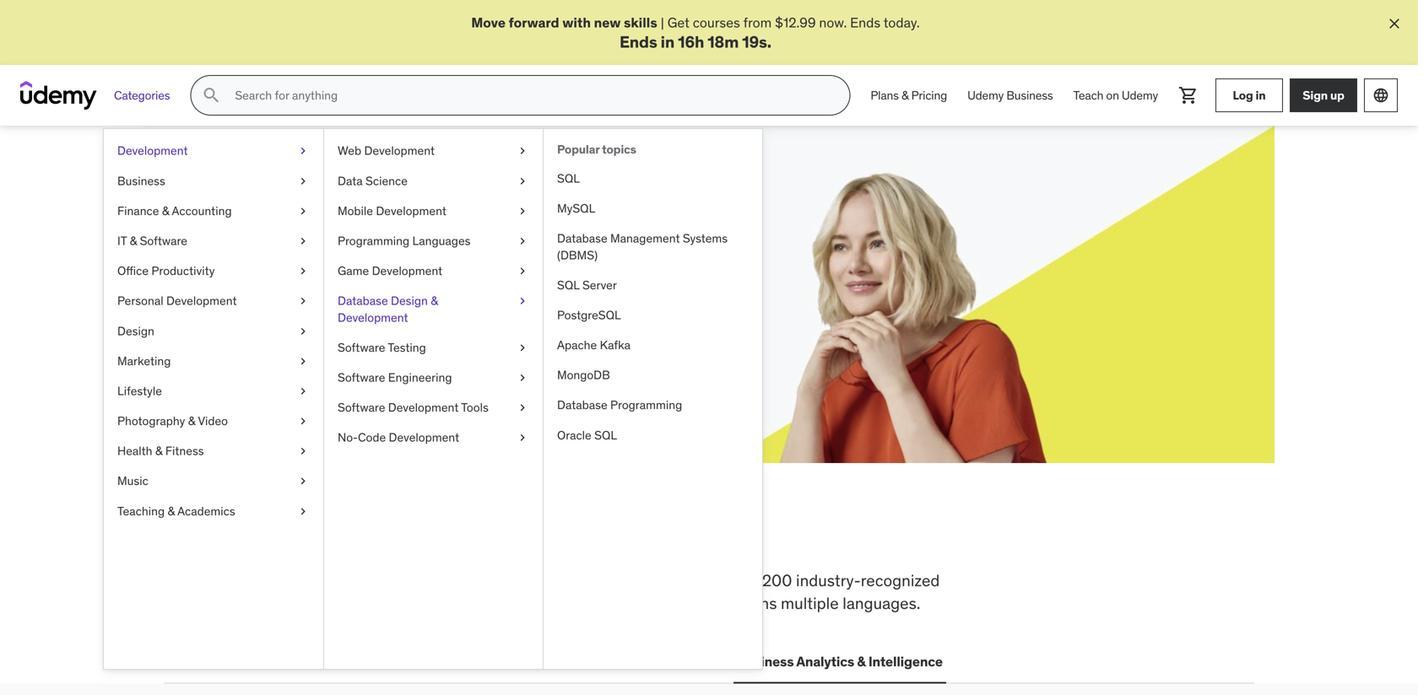 Task type: describe. For each thing, give the bounding box(es) containing it.
now.
[[819, 14, 847, 31]]

including
[[539, 571, 604, 591]]

0 horizontal spatial ends
[[620, 32, 657, 52]]

photography
[[117, 414, 185, 429]]

no-code development link
[[324, 423, 543, 453]]

sign
[[1303, 88, 1328, 103]]

& inside button
[[857, 653, 866, 671]]

log
[[1233, 88, 1253, 103]]

productivity
[[151, 263, 215, 279]]

database inside database programming link
[[557, 398, 608, 413]]

health & fitness link
[[104, 437, 323, 467]]

& inside database design & development
[[431, 293, 438, 309]]

with inside skills for your future expand your potential with a course for as little as $12.99. sale ends today.
[[359, 241, 385, 258]]

systems
[[683, 231, 728, 246]]

business analytics & intelligence button
[[733, 642, 946, 682]]

database management systems (dbms)
[[557, 231, 728, 263]]

design inside "link"
[[117, 324, 154, 339]]

personal development
[[117, 293, 237, 309]]

marketing link
[[104, 346, 323, 376]]

0 horizontal spatial in
[[531, 515, 564, 559]]

ends
[[301, 260, 331, 277]]

code
[[358, 430, 386, 445]]

topics
[[602, 142, 636, 157]]

potential
[[302, 241, 356, 258]]

it for it & software
[[117, 233, 127, 249]]

finance & accounting
[[117, 203, 232, 219]]

apache kafka
[[557, 338, 631, 353]]

software engineering link
[[324, 363, 543, 393]]

xsmall image for design
[[296, 323, 310, 340]]

languages
[[412, 233, 471, 249]]

health
[[117, 444, 152, 459]]

popular topics
[[557, 142, 636, 157]]

development inside database design & development
[[338, 310, 408, 325]]

xsmall image for teaching & academics
[[296, 503, 310, 520]]

health & fitness
[[117, 444, 204, 459]]

0 horizontal spatial your
[[273, 241, 299, 258]]

analytics
[[796, 653, 854, 671]]

1 udemy from the left
[[967, 88, 1004, 103]]

xsmall image for development
[[296, 143, 310, 159]]

software testing link
[[324, 333, 543, 363]]

postgresql link
[[544, 300, 762, 331]]

and
[[704, 593, 731, 614]]

1 as from the left
[[462, 241, 476, 258]]

leadership
[[423, 653, 493, 671]]

choose a language image
[[1373, 87, 1389, 104]]

need
[[444, 515, 525, 559]]

web development button
[[164, 642, 286, 682]]

data for 'data science' button
[[513, 653, 543, 671]]

mobile development link
[[324, 196, 543, 226]]

server
[[582, 278, 617, 293]]

office productivity link
[[104, 256, 323, 286]]

2 udemy from the left
[[1122, 88, 1158, 103]]

game
[[338, 263, 369, 279]]

course
[[398, 241, 439, 258]]

office productivity
[[117, 263, 215, 279]]

business for business analytics & intelligence
[[737, 653, 794, 671]]

programming languages
[[338, 233, 471, 249]]

plans
[[871, 88, 899, 103]]

today. inside skills for your future expand your potential with a course for as little as $12.99. sale ends today.
[[334, 260, 370, 277]]

business for business
[[117, 173, 165, 188]]

spans
[[735, 593, 777, 614]]

photography & video
[[117, 414, 228, 429]]

1 vertical spatial in
[[1256, 88, 1266, 103]]

content
[[645, 571, 700, 591]]

music link
[[104, 467, 323, 497]]

catalog
[[292, 593, 345, 614]]

business analytics & intelligence
[[737, 653, 943, 671]]

development down categories dropdown button
[[117, 143, 188, 158]]

data science button
[[510, 642, 599, 682]]

development link
[[104, 136, 323, 166]]

sign up
[[1303, 88, 1345, 103]]

xsmall image for business
[[296, 173, 310, 189]]

mobile development
[[338, 203, 446, 219]]

& for software
[[130, 233, 137, 249]]

1 vertical spatial skills
[[280, 515, 371, 559]]

software for software testing
[[338, 340, 385, 355]]

xsmall image for marketing
[[296, 353, 310, 370]]

programming inside database programming link
[[610, 398, 682, 413]]

& for fitness
[[155, 444, 163, 459]]

database programming
[[557, 398, 682, 413]]

xsmall image for software engineering
[[516, 370, 529, 386]]

communication
[[616, 653, 717, 671]]

database management systems (dbms) link
[[544, 224, 762, 270]]

the
[[220, 515, 273, 559]]

all
[[164, 515, 213, 559]]

$12.99.
[[225, 260, 268, 277]]

udemy business link
[[957, 75, 1063, 116]]

data science for 'data science' button
[[513, 653, 596, 671]]

tools
[[461, 400, 489, 415]]

xsmall image for it & software
[[296, 233, 310, 250]]

software development tools link
[[324, 393, 543, 423]]

0 vertical spatial your
[[350, 199, 411, 234]]

covering
[[164, 571, 228, 591]]

forward
[[509, 14, 559, 31]]

popular
[[557, 142, 600, 157]]

web for web development link
[[338, 143, 361, 158]]

xsmall image for programming languages
[[516, 233, 529, 250]]

get
[[667, 14, 690, 31]]

software inside it & software link
[[140, 233, 187, 249]]

skills
[[225, 199, 300, 234]]

academics
[[177, 504, 235, 519]]

with inside move forward with new skills | get courses from $12.99 now. ends today. ends in 16h 18m 19s .
[[562, 14, 591, 31]]

future
[[416, 199, 498, 234]]

xsmall image for music
[[296, 473, 310, 490]]

skills for your future expand your potential with a course for as little as $12.99. sale ends today.
[[225, 199, 523, 277]]

teach on udemy
[[1073, 88, 1158, 103]]

development for web development button
[[199, 653, 283, 671]]

xsmall image for software testing
[[516, 340, 529, 356]]

for for workplace
[[704, 571, 724, 591]]

from
[[743, 14, 772, 31]]

& for academics
[[168, 504, 175, 519]]

xsmall image for database design & development
[[516, 293, 529, 310]]

it & software
[[117, 233, 187, 249]]

xsmall image for web development
[[516, 143, 529, 159]]

teach on udemy link
[[1063, 75, 1168, 116]]

it certifications button
[[300, 642, 406, 682]]

certifications,
[[164, 593, 261, 614]]



Task type: locate. For each thing, give the bounding box(es) containing it.
software engineering
[[338, 370, 452, 385]]

& right analytics
[[857, 653, 866, 671]]

0 vertical spatial data
[[338, 173, 363, 188]]

1 vertical spatial data
[[513, 653, 543, 671]]

0 vertical spatial web
[[338, 143, 361, 158]]

xsmall image inside lifestyle link
[[296, 383, 310, 400]]

& for accounting
[[162, 203, 169, 219]]

0 horizontal spatial it
[[117, 233, 127, 249]]

xsmall image inside the game development link
[[516, 263, 529, 280]]

it
[[117, 233, 127, 249], [303, 653, 315, 671]]

over
[[728, 571, 758, 591]]

ends down new
[[620, 32, 657, 52]]

programming up game development
[[338, 233, 410, 249]]

& for pricing
[[902, 88, 909, 103]]

xsmall image
[[296, 143, 310, 159], [516, 143, 529, 159], [296, 173, 310, 189], [516, 233, 529, 250], [516, 263, 529, 280], [296, 323, 310, 340], [516, 340, 529, 356], [516, 370, 529, 386], [516, 400, 529, 416], [296, 413, 310, 430], [296, 443, 310, 460], [296, 473, 310, 490]]

data science for data science link
[[338, 173, 408, 188]]

design down game development
[[391, 293, 428, 309]]

software
[[140, 233, 187, 249], [338, 340, 385, 355], [338, 370, 385, 385], [338, 400, 385, 415]]

software up the office productivity
[[140, 233, 187, 249]]

skills
[[624, 14, 657, 31], [280, 515, 371, 559], [361, 571, 397, 591]]

0 horizontal spatial business
[[117, 173, 165, 188]]

0 horizontal spatial programming
[[338, 233, 410, 249]]

xsmall image inside business 'link'
[[296, 173, 310, 189]]

& right finance
[[162, 203, 169, 219]]

skills left '|'
[[624, 14, 657, 31]]

database for development
[[338, 293, 388, 309]]

it up office
[[117, 233, 127, 249]]

today. down potential
[[334, 260, 370, 277]]

business up finance
[[117, 173, 165, 188]]

& left the "video"
[[188, 414, 195, 429]]

no-code development
[[338, 430, 459, 445]]

today. right now.
[[884, 14, 920, 31]]

prep
[[608, 571, 641, 591]]

2 vertical spatial database
[[557, 398, 608, 413]]

development down "software development tools" link
[[389, 430, 459, 445]]

web development inside button
[[167, 653, 283, 671]]

udemy right 'pricing'
[[967, 88, 1004, 103]]

1 horizontal spatial data science
[[513, 653, 596, 671]]

development
[[606, 593, 700, 614]]

software inside software testing 'link'
[[338, 340, 385, 355]]

marketing
[[117, 354, 171, 369]]

in down '|'
[[661, 32, 675, 52]]

development for "software development tools" link
[[388, 400, 459, 415]]

0 horizontal spatial data science
[[338, 173, 408, 188]]

$12.99
[[775, 14, 816, 31]]

as left little at left top
[[462, 241, 476, 258]]

0 horizontal spatial web
[[167, 653, 196, 671]]

personal
[[117, 293, 163, 309]]

development for the game development link
[[372, 263, 442, 279]]

in up including
[[531, 515, 564, 559]]

development inside button
[[199, 653, 283, 671]]

xsmall image for game development
[[516, 263, 529, 280]]

web down certifications,
[[167, 653, 196, 671]]

xsmall image for photography & video
[[296, 413, 310, 430]]

software inside software engineering link
[[338, 370, 385, 385]]

plans & pricing
[[871, 88, 947, 103]]

management
[[610, 231, 680, 246]]

data science inside button
[[513, 653, 596, 671]]

as right little at left top
[[509, 241, 523, 258]]

xsmall image inside it & software link
[[296, 233, 310, 250]]

data for data science link
[[338, 173, 363, 188]]

sql server link
[[544, 270, 762, 300]]

0 vertical spatial science
[[366, 173, 408, 188]]

game development link
[[324, 256, 543, 286]]

0 horizontal spatial as
[[462, 241, 476, 258]]

xsmall image
[[516, 173, 529, 189], [296, 203, 310, 219], [516, 203, 529, 219], [296, 233, 310, 250], [296, 263, 310, 280], [296, 293, 310, 310], [516, 293, 529, 310], [296, 353, 310, 370], [296, 383, 310, 400], [516, 430, 529, 446], [296, 503, 310, 520]]

music
[[117, 474, 148, 489]]

submit search image
[[201, 85, 221, 106]]

database design & development element
[[543, 129, 762, 670]]

2 horizontal spatial for
[[704, 571, 724, 591]]

office
[[117, 263, 149, 279]]

move
[[471, 14, 506, 31]]

web development for web development link
[[338, 143, 435, 158]]

it & software link
[[104, 226, 323, 256]]

data science up mobile
[[338, 173, 408, 188]]

xsmall image inside development link
[[296, 143, 310, 159]]

testing
[[388, 340, 426, 355]]

0 vertical spatial programming
[[338, 233, 410, 249]]

design link
[[104, 316, 323, 346]]

personal development link
[[104, 286, 323, 316]]

kafka
[[600, 338, 631, 353]]

0 vertical spatial web development
[[338, 143, 435, 158]]

accounting
[[172, 203, 232, 219]]

database design & development link
[[324, 286, 543, 333]]

xsmall image for software development tools
[[516, 400, 529, 416]]

1 horizontal spatial ends
[[850, 14, 881, 31]]

development for personal development link
[[166, 293, 237, 309]]

skills inside move forward with new skills | get courses from $12.99 now. ends today. ends in 16h 18m 19s .
[[624, 14, 657, 31]]

languages.
[[843, 593, 920, 614]]

sql for sql server
[[557, 278, 580, 293]]

xsmall image inside "software development tools" link
[[516, 400, 529, 416]]

1 horizontal spatial science
[[546, 653, 596, 671]]

2 vertical spatial skills
[[361, 571, 397, 591]]

0 vertical spatial in
[[661, 32, 675, 52]]

today.
[[884, 14, 920, 31], [334, 260, 370, 277]]

sql down popular
[[557, 171, 580, 186]]

teach
[[1073, 88, 1104, 103]]

categories
[[114, 88, 170, 103]]

development up "software testing"
[[338, 310, 408, 325]]

it left certifications
[[303, 653, 315, 671]]

xsmall image inside the no-code development link
[[516, 430, 529, 446]]

leadership button
[[420, 642, 497, 682]]

skills up workplace
[[280, 515, 371, 559]]

little
[[479, 241, 506, 258]]

1 vertical spatial with
[[359, 241, 385, 258]]

1 vertical spatial business
[[117, 173, 165, 188]]

oracle
[[557, 428, 592, 443]]

no-
[[338, 430, 358, 445]]

a
[[388, 241, 395, 258]]

science down professional
[[546, 653, 596, 671]]

development down engineering
[[388, 400, 459, 415]]

1 horizontal spatial for
[[442, 241, 459, 258]]

1 horizontal spatial today.
[[884, 14, 920, 31]]

skills inside covering critical workplace skills to technical topics, including prep content for over 200 industry-recognized certifications, our catalog supports well-rounded professional development and spans multiple languages.
[[361, 571, 397, 591]]

xsmall image inside health & fitness link
[[296, 443, 310, 460]]

2 vertical spatial in
[[531, 515, 564, 559]]

udemy
[[967, 88, 1004, 103], [1122, 88, 1158, 103]]

it inside button
[[303, 653, 315, 671]]

your up 'sale'
[[273, 241, 299, 258]]

development up data science link
[[364, 143, 435, 158]]

& right teaching
[[168, 504, 175, 519]]

xsmall image for data science
[[516, 173, 529, 189]]

web development for web development button
[[167, 653, 283, 671]]

programming inside programming languages link
[[338, 233, 410, 249]]

sql
[[557, 171, 580, 186], [557, 278, 580, 293], [594, 428, 617, 443]]

1 vertical spatial web
[[167, 653, 196, 671]]

1 vertical spatial your
[[273, 241, 299, 258]]

database programming link
[[544, 391, 762, 421]]

design inside database design & development
[[391, 293, 428, 309]]

Search for anything text field
[[232, 81, 829, 110]]

xsmall image inside database design & development link
[[516, 293, 529, 310]]

in inside move forward with new skills | get courses from $12.99 now. ends today. ends in 16h 18m 19s .
[[661, 32, 675, 52]]

0 horizontal spatial science
[[366, 173, 408, 188]]

development for web development link
[[364, 143, 435, 158]]

log in link
[[1216, 79, 1283, 112]]

16h 18m 19s
[[678, 32, 767, 52]]

xsmall image inside design "link"
[[296, 323, 310, 340]]

xsmall image inside finance & accounting link
[[296, 203, 310, 219]]

your
[[350, 199, 411, 234], [273, 241, 299, 258]]

0 horizontal spatial design
[[117, 324, 154, 339]]

design down personal
[[117, 324, 154, 339]]

1 horizontal spatial web
[[338, 143, 361, 158]]

lifestyle
[[117, 384, 162, 399]]

data up mobile
[[338, 173, 363, 188]]

2 vertical spatial for
[[704, 571, 724, 591]]

xsmall image inside personal development link
[[296, 293, 310, 310]]

0 vertical spatial with
[[562, 14, 591, 31]]

xsmall image for mobile development
[[516, 203, 529, 219]]

software up code
[[338, 400, 385, 415]]

software for software engineering
[[338, 370, 385, 385]]

|
[[661, 14, 664, 31]]

0 vertical spatial skills
[[624, 14, 657, 31]]

2 vertical spatial sql
[[594, 428, 617, 443]]

web
[[338, 143, 361, 158], [167, 653, 196, 671]]

1 horizontal spatial udemy
[[1122, 88, 1158, 103]]

to
[[401, 571, 415, 591]]

1 vertical spatial design
[[117, 324, 154, 339]]

multiple
[[781, 593, 839, 614]]

finance
[[117, 203, 159, 219]]

software for software development tools
[[338, 400, 385, 415]]

business
[[1007, 88, 1053, 103], [117, 173, 165, 188], [737, 653, 794, 671]]

web up mobile
[[338, 143, 361, 158]]

2 as from the left
[[509, 241, 523, 258]]

covering critical workplace skills to technical topics, including prep content for over 200 industry-recognized certifications, our catalog supports well-rounded professional development and spans multiple languages.
[[164, 571, 940, 614]]

200
[[762, 571, 792, 591]]

industry-
[[796, 571, 861, 591]]

data inside button
[[513, 653, 543, 671]]

2 vertical spatial business
[[737, 653, 794, 671]]

place
[[638, 515, 726, 559]]

database down mongodb
[[557, 398, 608, 413]]

0 vertical spatial sql
[[557, 171, 580, 186]]

1 vertical spatial it
[[303, 653, 315, 671]]

science up the "mobile development"
[[366, 173, 408, 188]]

0 horizontal spatial udemy
[[967, 88, 1004, 103]]

programming down mongodb link
[[610, 398, 682, 413]]

skills up supports
[[361, 571, 397, 591]]

& right plans
[[902, 88, 909, 103]]

for up and
[[704, 571, 724, 591]]

move forward with new skills | get courses from $12.99 now. ends today. ends in 16h 18m 19s .
[[471, 14, 920, 52]]

sale
[[272, 260, 298, 277]]

mongodb link
[[544, 361, 762, 391]]

0 horizontal spatial today.
[[334, 260, 370, 277]]

data science link
[[324, 166, 543, 196]]

xsmall image inside photography & video 'link'
[[296, 413, 310, 430]]

finance & accounting link
[[104, 196, 323, 226]]

udemy image
[[20, 81, 97, 110]]

& up office
[[130, 233, 137, 249]]

database up '(dbms)'
[[557, 231, 608, 246]]

database inside database management systems (dbms)
[[557, 231, 608, 246]]

1 vertical spatial database
[[338, 293, 388, 309]]

close image
[[1386, 15, 1403, 32]]

science for data science link
[[366, 173, 408, 188]]

xsmall image inside teaching & academics link
[[296, 503, 310, 520]]

1 vertical spatial programming
[[610, 398, 682, 413]]

it for it certifications
[[303, 653, 315, 671]]

software inside "software development tools" link
[[338, 400, 385, 415]]

&
[[902, 88, 909, 103], [162, 203, 169, 219], [130, 233, 137, 249], [431, 293, 438, 309], [188, 414, 195, 429], [155, 444, 163, 459], [168, 504, 175, 519], [857, 653, 866, 671]]

1 horizontal spatial as
[[509, 241, 523, 258]]

in right log
[[1256, 88, 1266, 103]]

1 horizontal spatial programming
[[610, 398, 682, 413]]

xsmall image inside programming languages link
[[516, 233, 529, 250]]

database down game
[[338, 293, 388, 309]]

intelligence
[[869, 653, 943, 671]]

oracle sql link
[[544, 421, 762, 451]]

postgresql
[[557, 308, 621, 323]]

0 vertical spatial business
[[1007, 88, 1053, 103]]

design
[[391, 293, 428, 309], [117, 324, 154, 339]]

development up programming languages
[[376, 203, 446, 219]]

with left new
[[562, 14, 591, 31]]

xsmall image inside software testing 'link'
[[516, 340, 529, 356]]

expand
[[225, 241, 270, 258]]

mongodb
[[557, 368, 610, 383]]

.
[[767, 32, 772, 52]]

photography & video link
[[104, 406, 323, 437]]

on
[[1106, 88, 1119, 103]]

your up the a
[[350, 199, 411, 234]]

communication button
[[613, 642, 720, 682]]

development for the mobile development link
[[376, 203, 446, 219]]

0 vertical spatial database
[[557, 231, 608, 246]]

science for 'data science' button
[[546, 653, 596, 671]]

web inside button
[[167, 653, 196, 671]]

0 vertical spatial today.
[[884, 14, 920, 31]]

1 vertical spatial for
[[442, 241, 459, 258]]

database for (dbms)
[[557, 231, 608, 246]]

& right health
[[155, 444, 163, 459]]

xsmall image inside office productivity link
[[296, 263, 310, 280]]

1 vertical spatial today.
[[334, 260, 370, 277]]

for for your
[[442, 241, 459, 258]]

business left 'teach'
[[1007, 88, 1053, 103]]

1 horizontal spatial in
[[661, 32, 675, 52]]

software testing
[[338, 340, 426, 355]]

0 horizontal spatial web development
[[167, 653, 283, 671]]

technical
[[419, 571, 484, 591]]

udemy right on
[[1122, 88, 1158, 103]]

topics,
[[488, 571, 535, 591]]

web for web development button
[[167, 653, 196, 671]]

with left the a
[[359, 241, 385, 258]]

for up potential
[[305, 199, 345, 234]]

& inside "link"
[[902, 88, 909, 103]]

for right course on the left of page
[[442, 241, 459, 258]]

business inside 'link'
[[117, 173, 165, 188]]

xsmall image for no-code development
[[516, 430, 529, 446]]

data science down professional
[[513, 653, 596, 671]]

0 horizontal spatial for
[[305, 199, 345, 234]]

1 vertical spatial sql
[[557, 278, 580, 293]]

1 horizontal spatial design
[[391, 293, 428, 309]]

for inside covering critical workplace skills to technical topics, including prep content for over 200 industry-recognized certifications, our catalog supports well-rounded professional development and spans multiple languages.
[[704, 571, 724, 591]]

xsmall image for lifestyle
[[296, 383, 310, 400]]

plans & pricing link
[[860, 75, 957, 116]]

1 horizontal spatial with
[[562, 14, 591, 31]]

business down spans
[[737, 653, 794, 671]]

& inside 'link'
[[188, 414, 195, 429]]

xsmall image inside the marketing link
[[296, 353, 310, 370]]

xsmall image inside the mobile development link
[[516, 203, 529, 219]]

xsmall image for health & fitness
[[296, 443, 310, 460]]

xsmall image inside software engineering link
[[516, 370, 529, 386]]

software down "software testing"
[[338, 370, 385, 385]]

sql link
[[544, 164, 762, 194]]

teaching
[[117, 504, 165, 519]]

& for video
[[188, 414, 195, 429]]

0 horizontal spatial data
[[338, 173, 363, 188]]

one
[[571, 515, 631, 559]]

sign up link
[[1290, 79, 1357, 112]]

xsmall image for personal development
[[296, 293, 310, 310]]

2 horizontal spatial in
[[1256, 88, 1266, 103]]

today. inside move forward with new skills | get courses from $12.99 now. ends today. ends in 16h 18m 19s .
[[884, 14, 920, 31]]

2 horizontal spatial business
[[1007, 88, 1053, 103]]

development down course on the left of page
[[372, 263, 442, 279]]

as
[[462, 241, 476, 258], [509, 241, 523, 258]]

xsmall image inside data science link
[[516, 173, 529, 189]]

well-
[[416, 593, 451, 614]]

1 horizontal spatial business
[[737, 653, 794, 671]]

development
[[117, 143, 188, 158], [364, 143, 435, 158], [376, 203, 446, 219], [372, 263, 442, 279], [166, 293, 237, 309], [338, 310, 408, 325], [388, 400, 459, 415], [389, 430, 459, 445], [199, 653, 283, 671]]

0 vertical spatial data science
[[338, 173, 408, 188]]

database inside database design & development
[[338, 293, 388, 309]]

xsmall image inside web development link
[[516, 143, 529, 159]]

mysql
[[557, 201, 595, 216]]

1 vertical spatial data science
[[513, 653, 596, 671]]

web development up data science link
[[338, 143, 435, 158]]

business inside button
[[737, 653, 794, 671]]

1 horizontal spatial web development
[[338, 143, 435, 158]]

data science
[[338, 173, 408, 188], [513, 653, 596, 671]]

sql for sql
[[557, 171, 580, 186]]

xsmall image for finance & accounting
[[296, 203, 310, 219]]

development down office productivity link
[[166, 293, 237, 309]]

sql right oracle
[[594, 428, 617, 443]]

sql left server
[[557, 278, 580, 293]]

1 horizontal spatial your
[[350, 199, 411, 234]]

1 horizontal spatial data
[[513, 653, 543, 671]]

0 vertical spatial design
[[391, 293, 428, 309]]

1 vertical spatial science
[[546, 653, 596, 671]]

science inside button
[[546, 653, 596, 671]]

programming
[[338, 233, 410, 249], [610, 398, 682, 413]]

web development down certifications,
[[167, 653, 283, 671]]

0 vertical spatial for
[[305, 199, 345, 234]]

shopping cart with 0 items image
[[1178, 85, 1199, 106]]

1 vertical spatial web development
[[167, 653, 283, 671]]

1 horizontal spatial it
[[303, 653, 315, 671]]

xsmall image inside music 'link'
[[296, 473, 310, 490]]

for
[[305, 199, 345, 234], [442, 241, 459, 258], [704, 571, 724, 591]]

& down the game development link
[[431, 293, 438, 309]]

0 horizontal spatial with
[[359, 241, 385, 258]]

software up software engineering
[[338, 340, 385, 355]]

data down professional
[[513, 653, 543, 671]]

0 vertical spatial it
[[117, 233, 127, 249]]

development down certifications,
[[199, 653, 283, 671]]

ends right now.
[[850, 14, 881, 31]]

xsmall image for office productivity
[[296, 263, 310, 280]]



Task type: vqa. For each thing, say whether or not it's contained in the screenshot.
"PHOTOSHOP," within THE ULTIMATE GRAPHIC DESIGN COURSE WHICH COVERS PHOTOSHOP, ILLUSTRATOR, INDESIGN, DESIGN THEORY, BRANDING & LOGO DESIGN
no



